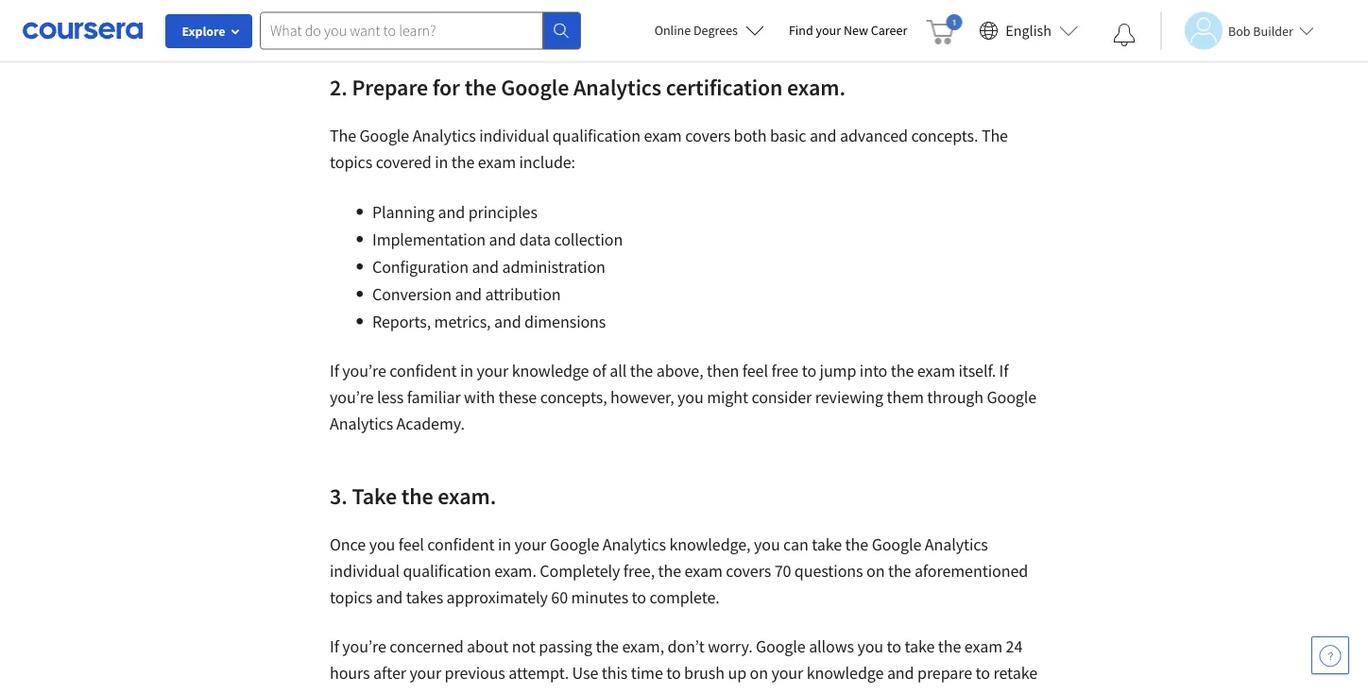 Task type: describe. For each thing, give the bounding box(es) containing it.
basic
[[770, 125, 807, 147]]

knowledge,
[[670, 535, 751, 556]]

career
[[871, 22, 908, 39]]

data
[[520, 229, 551, 251]]

in inside once you feel confident in your google analytics knowledge, you can take the google analytics individual qualification exam. completely free, the exam covers 70 questions on the aforementioned topics and takes approximately 60 minutes to complete.
[[498, 535, 511, 556]]

and inside once you feel confident in your google analytics knowledge, you can take the google analytics individual qualification exam. completely free, the exam covers 70 questions on the aforementioned topics and takes approximately 60 minutes to complete.
[[376, 588, 403, 609]]

principles
[[469, 202, 538, 223]]

in inside the google analytics individual qualification exam covers both basic and advanced concepts. the topics covered in the exam include:
[[435, 152, 448, 173]]

reviewing
[[816, 387, 884, 408]]

configuration
[[372, 257, 469, 278]]

worry.
[[708, 637, 753, 658]]

degrees
[[694, 22, 738, 39]]

attempt.
[[509, 663, 569, 684]]

planning and principles implementation and data collection configuration and administration conversion and attribution reports, metrics, and dimensions
[[372, 202, 627, 333]]

dimensions
[[525, 311, 606, 333]]

up
[[728, 663, 747, 684]]

academy.
[[397, 414, 465, 435]]

aforementioned
[[915, 561, 1029, 582]]

builder
[[1254, 22, 1294, 39]]

above,
[[657, 361, 704, 382]]

not
[[512, 637, 536, 658]]

both
[[734, 125, 767, 147]]

the up the questions
[[846, 535, 869, 556]]

include:
[[519, 152, 576, 173]]

new
[[844, 22, 869, 39]]

previous
[[445, 663, 506, 684]]

attribution
[[485, 284, 561, 305]]

passing
[[539, 637, 593, 658]]

certification
[[666, 73, 783, 101]]

online
[[655, 22, 691, 39]]

1 vertical spatial exam.
[[438, 482, 497, 510]]

retake
[[994, 663, 1038, 684]]

you right once
[[369, 535, 395, 556]]

individual inside once you feel confident in your google analytics knowledge, you can take the google analytics individual qualification exam. completely free, the exam covers 70 questions on the aforementioned topics and takes approximately 60 minutes to complete.
[[330, 561, 400, 582]]

for
[[433, 73, 460, 101]]

reports,
[[372, 311, 431, 333]]

confident inside if you're confident in your knowledge of all the above, then feel free to jump into the exam itself. if you're less familiar with these concepts, however, you might consider reviewing them through google analytics academy.
[[390, 361, 457, 382]]

and inside if you're concerned about not passing the exam, don't worry. google allows you to take the exam 24 hours after your previous attempt. use this time to brush up on your knowledge and prepare to retake it.
[[888, 663, 915, 684]]

prepare
[[918, 663, 973, 684]]

topics inside the google analytics individual qualification exam covers both basic and advanced concepts. the topics covered in the exam include:
[[330, 152, 373, 173]]

if you're concerned about not passing the exam, don't worry. google allows you to take the exam 24 hours after your previous attempt. use this time to brush up on your knowledge and prepare to retake it.
[[330, 637, 1038, 694]]

on inside if you're concerned about not passing the exam, don't worry. google allows you to take the exam 24 hours after your previous attempt. use this time to brush up on your knowledge and prepare to retake it.
[[750, 663, 768, 684]]

english button
[[972, 0, 1086, 61]]

help center image
[[1320, 645, 1342, 667]]

concerned
[[390, 637, 464, 658]]

exam,
[[622, 637, 665, 658]]

can
[[784, 535, 809, 556]]

prepare
[[352, 73, 428, 101]]

qualification inside once you feel confident in your google analytics knowledge, you can take the google analytics individual qualification exam. completely free, the exam covers 70 questions on the aforementioned topics and takes approximately 60 minutes to complete.
[[403, 561, 491, 582]]

and up attribution
[[472, 257, 499, 278]]

show notifications image
[[1114, 24, 1136, 46]]

analytics up aforementioned
[[925, 535, 989, 556]]

questions
[[795, 561, 864, 582]]

google up include:
[[501, 73, 569, 101]]

online degrees
[[655, 22, 738, 39]]

the right for
[[465, 73, 497, 101]]

you left can
[[754, 535, 780, 556]]

the up the prepare in the right of the page
[[939, 637, 962, 658]]

consider
[[752, 387, 812, 408]]

jump
[[820, 361, 857, 382]]

60
[[551, 588, 568, 609]]

completely
[[540, 561, 620, 582]]

this
[[602, 663, 628, 684]]

feel inside if you're confident in your knowledge of all the above, then feel free to jump into the exam itself. if you're less familiar with these concepts, however, you might consider reviewing them through google analytics academy.
[[743, 361, 768, 382]]

into
[[860, 361, 888, 382]]

once
[[330, 535, 366, 556]]

google up aforementioned
[[872, 535, 922, 556]]

you inside if you're concerned about not passing the exam, don't worry. google allows you to take the exam 24 hours after your previous attempt. use this time to brush up on your knowledge and prepare to retake it.
[[858, 637, 884, 658]]

knowledge inside if you're concerned about not passing the exam, don't worry. google allows you to take the exam 24 hours after your previous attempt. use this time to brush up on your knowledge and prepare to retake it.
[[807, 663, 884, 684]]

2.
[[330, 73, 348, 101]]

find your new career
[[789, 22, 908, 39]]

after
[[373, 663, 406, 684]]

english
[[1006, 21, 1052, 40]]

however,
[[611, 387, 675, 408]]

topics inside once you feel confident in your google analytics knowledge, you can take the google analytics individual qualification exam. completely free, the exam covers 70 questions on the aforementioned topics and takes approximately 60 minutes to complete.
[[330, 588, 373, 609]]

covered
[[376, 152, 432, 173]]

them
[[887, 387, 924, 408]]

1 vertical spatial you're
[[330, 387, 374, 408]]

through
[[928, 387, 984, 408]]

What do you want to learn? text field
[[260, 12, 544, 50]]

the right take
[[401, 482, 434, 510]]

exam left include:
[[478, 152, 516, 173]]

feel inside once you feel confident in your google analytics knowledge, you can take the google analytics individual qualification exam. completely free, the exam covers 70 questions on the aforementioned topics and takes approximately 60 minutes to complete.
[[399, 535, 424, 556]]

analytics inside if you're confident in your knowledge of all the above, then feel free to jump into the exam itself. if you're less familiar with these concepts, however, you might consider reviewing them through google analytics academy.
[[330, 414, 393, 435]]

you're for if you're confident in your knowledge of all the above, then feel free to jump into the exam itself. if you're less familiar with these concepts, however, you might consider reviewing them through google analytics academy.
[[342, 361, 386, 382]]

on inside once you feel confident in your google analytics knowledge, you can take the google analytics individual qualification exam. completely free, the exam covers 70 questions on the aforementioned topics and takes approximately 60 minutes to complete.
[[867, 561, 885, 582]]

time
[[631, 663, 663, 684]]

to inside if you're confident in your knowledge of all the above, then feel free to jump into the exam itself. if you're less familiar with these concepts, however, you might consider reviewing them through google analytics academy.
[[802, 361, 817, 382]]

all
[[610, 361, 627, 382]]

concepts.
[[912, 125, 979, 147]]

70
[[775, 561, 792, 582]]

to right allows
[[887, 637, 902, 658]]

takes
[[406, 588, 443, 609]]

about
[[467, 637, 509, 658]]

complete.
[[650, 588, 720, 609]]

3.
[[330, 482, 348, 510]]

if you're confident in your knowledge of all the above, then feel free to jump into the exam itself. if you're less familiar with these concepts, however, you might consider reviewing them through google analytics academy.
[[330, 361, 1037, 435]]

free,
[[624, 561, 655, 582]]

free
[[772, 361, 799, 382]]

explore
[[182, 23, 225, 40]]

find
[[789, 22, 814, 39]]



Task type: locate. For each thing, give the bounding box(es) containing it.
collection
[[554, 229, 623, 251]]

you
[[678, 387, 704, 408], [369, 535, 395, 556], [754, 535, 780, 556], [858, 637, 884, 658]]

exam up through
[[918, 361, 956, 382]]

1 topics from the top
[[330, 152, 373, 173]]

if inside if you're concerned about not passing the exam, don't worry. google allows you to take the exam 24 hours after your previous attempt. use this time to brush up on your knowledge and prepare to retake it.
[[330, 637, 339, 658]]

the up them
[[891, 361, 914, 382]]

administration
[[502, 257, 606, 278]]

you're for if you're concerned about not passing the exam, don't worry. google allows you to take the exam 24 hours after your previous attempt. use this time to brush up on your knowledge and prepare to retake it.
[[342, 637, 386, 658]]

less
[[377, 387, 404, 408]]

explore button
[[165, 14, 252, 48]]

0 vertical spatial confident
[[390, 361, 457, 382]]

exam down certification
[[644, 125, 682, 147]]

exam. inside once you feel confident in your google analytics knowledge, you can take the google analytics individual qualification exam. completely free, the exam covers 70 questions on the aforementioned topics and takes approximately 60 minutes to complete.
[[495, 561, 537, 582]]

you're up hours
[[342, 637, 386, 658]]

on right up
[[750, 663, 768, 684]]

implementation
[[372, 229, 486, 251]]

concepts,
[[540, 387, 607, 408]]

1 vertical spatial knowledge
[[807, 663, 884, 684]]

google
[[501, 73, 569, 101], [360, 125, 410, 147], [987, 387, 1037, 408], [550, 535, 600, 556], [872, 535, 922, 556], [756, 637, 806, 658]]

0 vertical spatial you're
[[342, 361, 386, 382]]

take inside once you feel confident in your google analytics knowledge, you can take the google analytics individual qualification exam. completely free, the exam covers 70 questions on the aforementioned topics and takes approximately 60 minutes to complete.
[[812, 535, 842, 556]]

the
[[465, 73, 497, 101], [452, 152, 475, 173], [630, 361, 653, 382], [891, 361, 914, 382], [401, 482, 434, 510], [846, 535, 869, 556], [658, 561, 682, 582], [889, 561, 912, 582], [596, 637, 619, 658], [939, 637, 962, 658]]

if for if you're confident in your knowledge of all the above, then feel free to jump into the exam itself. if you're less familiar with these concepts, however, you might consider reviewing them through google analytics academy.
[[330, 361, 339, 382]]

confident inside once you feel confident in your google analytics knowledge, you can take the google analytics individual qualification exam. completely free, the exam covers 70 questions on the aforementioned topics and takes approximately 60 minutes to complete.
[[428, 535, 495, 556]]

and right basic
[[810, 125, 837, 147]]

to right 'time'
[[667, 663, 681, 684]]

to right free
[[802, 361, 817, 382]]

minutes
[[571, 588, 629, 609]]

individual down once
[[330, 561, 400, 582]]

to
[[802, 361, 817, 382], [632, 588, 647, 609], [887, 637, 902, 658], [667, 663, 681, 684], [976, 663, 991, 684]]

2 vertical spatial in
[[498, 535, 511, 556]]

covers inside once you feel confident in your google analytics knowledge, you can take the google analytics individual qualification exam. completely free, the exam covers 70 questions on the aforementioned topics and takes approximately 60 minutes to complete.
[[726, 561, 772, 582]]

and up implementation
[[438, 202, 465, 223]]

1 horizontal spatial on
[[867, 561, 885, 582]]

the right covered
[[452, 152, 475, 173]]

the up this on the left of page
[[596, 637, 619, 658]]

knowledge inside if you're confident in your knowledge of all the above, then feel free to jump into the exam itself. if you're less familiar with these concepts, however, you might consider reviewing them through google analytics academy.
[[512, 361, 589, 382]]

might
[[707, 387, 749, 408]]

coursera image
[[23, 15, 143, 46]]

if for if you're concerned about not passing the exam, don't worry. google allows you to take the exam 24 hours after your previous attempt. use this time to brush up on your knowledge and prepare to retake it.
[[330, 637, 339, 658]]

covers left 70
[[726, 561, 772, 582]]

0 vertical spatial on
[[867, 561, 885, 582]]

0 vertical spatial qualification
[[553, 125, 641, 147]]

confident
[[390, 361, 457, 382], [428, 535, 495, 556]]

in up approximately
[[498, 535, 511, 556]]

to left retake
[[976, 663, 991, 684]]

your up completely
[[515, 535, 547, 556]]

planning
[[372, 202, 435, 223]]

the right the questions
[[889, 561, 912, 582]]

1 horizontal spatial qualification
[[553, 125, 641, 147]]

exam.
[[788, 73, 846, 101], [438, 482, 497, 510], [495, 561, 537, 582]]

exam inside once you feel confident in your google analytics knowledge, you can take the google analytics individual qualification exam. completely free, the exam covers 70 questions on the aforementioned topics and takes approximately 60 minutes to complete.
[[685, 561, 723, 582]]

qualification
[[553, 125, 641, 147], [403, 561, 491, 582]]

individual up include:
[[480, 125, 549, 147]]

of
[[593, 361, 607, 382]]

covers left both
[[686, 125, 731, 147]]

and up metrics,
[[455, 284, 482, 305]]

analytics up covered
[[413, 125, 476, 147]]

you're up less
[[342, 361, 386, 382]]

0 vertical spatial individual
[[480, 125, 549, 147]]

bob builder
[[1229, 22, 1294, 39]]

analytics down 'online'
[[574, 73, 662, 101]]

exam left 24
[[965, 637, 1003, 658]]

0 horizontal spatial individual
[[330, 561, 400, 582]]

metrics,
[[434, 311, 491, 333]]

1 horizontal spatial individual
[[480, 125, 549, 147]]

analytics down less
[[330, 414, 393, 435]]

in right covered
[[435, 152, 448, 173]]

2 horizontal spatial in
[[498, 535, 511, 556]]

familiar
[[407, 387, 461, 408]]

use
[[573, 663, 599, 684]]

conversion
[[372, 284, 452, 305]]

1 vertical spatial topics
[[330, 588, 373, 609]]

2 topics from the top
[[330, 588, 373, 609]]

exam. up basic
[[788, 73, 846, 101]]

and down attribution
[[494, 311, 521, 333]]

and down principles
[[489, 229, 516, 251]]

the right concepts.
[[982, 125, 1009, 147]]

exam inside if you're confident in your knowledge of all the above, then feel free to jump into the exam itself. if you're less familiar with these concepts, however, you might consider reviewing them through google analytics academy.
[[918, 361, 956, 382]]

0 vertical spatial feel
[[743, 361, 768, 382]]

exam inside if you're concerned about not passing the exam, don't worry. google allows you to take the exam 24 hours after your previous attempt. use this time to brush up on your knowledge and prepare to retake it.
[[965, 637, 1003, 658]]

google right worry.
[[756, 637, 806, 658]]

google inside the google analytics individual qualification exam covers both basic and advanced concepts. the topics covered in the exam include:
[[360, 125, 410, 147]]

confident up approximately
[[428, 535, 495, 556]]

0 vertical spatial take
[[812, 535, 842, 556]]

on right the questions
[[867, 561, 885, 582]]

analytics up the free,
[[603, 535, 666, 556]]

in inside if you're confident in your knowledge of all the above, then feel free to jump into the exam itself. if you're less familiar with these concepts, however, you might consider reviewing them through google analytics academy.
[[460, 361, 474, 382]]

feel
[[743, 361, 768, 382], [399, 535, 424, 556]]

exam. down academy.
[[438, 482, 497, 510]]

1 vertical spatial take
[[905, 637, 935, 658]]

bob builder button
[[1161, 12, 1315, 50]]

and left takes
[[376, 588, 403, 609]]

allows
[[809, 637, 855, 658]]

1 horizontal spatial the
[[982, 125, 1009, 147]]

exam. up approximately
[[495, 561, 537, 582]]

google down itself.
[[987, 387, 1037, 408]]

1 vertical spatial feel
[[399, 535, 424, 556]]

to inside once you feel confident in your google analytics knowledge, you can take the google analytics individual qualification exam. completely free, the exam covers 70 questions on the aforementioned topics and takes approximately 60 minutes to complete.
[[632, 588, 647, 609]]

covers inside the google analytics individual qualification exam covers both basic and advanced concepts. the topics covered in the exam include:
[[686, 125, 731, 147]]

your inside if you're confident in your knowledge of all the above, then feel free to jump into the exam itself. if you're less familiar with these concepts, however, you might consider reviewing them through google analytics academy.
[[477, 361, 509, 382]]

1 horizontal spatial take
[[905, 637, 935, 658]]

google up completely
[[550, 535, 600, 556]]

topics down once
[[330, 588, 373, 609]]

exam
[[644, 125, 682, 147], [478, 152, 516, 173], [918, 361, 956, 382], [685, 561, 723, 582], [965, 637, 1003, 658]]

analytics inside the google analytics individual qualification exam covers both basic and advanced concepts. the topics covered in the exam include:
[[413, 125, 476, 147]]

2 vertical spatial exam.
[[495, 561, 537, 582]]

1 vertical spatial on
[[750, 663, 768, 684]]

hours
[[330, 663, 370, 684]]

your inside find your new career link
[[816, 22, 841, 39]]

the inside the google analytics individual qualification exam covers both basic and advanced concepts. the topics covered in the exam include:
[[452, 152, 475, 173]]

the google analytics individual qualification exam covers both basic and advanced concepts. the topics covered in the exam include:
[[330, 125, 1009, 173]]

qualification inside the google analytics individual qualification exam covers both basic and advanced concepts. the topics covered in the exam include:
[[553, 125, 641, 147]]

0 vertical spatial knowledge
[[512, 361, 589, 382]]

google up covered
[[360, 125, 410, 147]]

knowledge up the "concepts,"
[[512, 361, 589, 382]]

24
[[1006, 637, 1023, 658]]

knowledge down allows
[[807, 663, 884, 684]]

qualification down 2. prepare for the google analytics certification exam.
[[553, 125, 641, 147]]

these
[[499, 387, 537, 408]]

to down the free,
[[632, 588, 647, 609]]

1 vertical spatial qualification
[[403, 561, 491, 582]]

your down concerned
[[410, 663, 442, 684]]

0 vertical spatial in
[[435, 152, 448, 173]]

individual
[[480, 125, 549, 147], [330, 561, 400, 582]]

in up with
[[460, 361, 474, 382]]

your right find
[[816, 22, 841, 39]]

and left the prepare in the right of the page
[[888, 663, 915, 684]]

topics
[[330, 152, 373, 173], [330, 588, 373, 609]]

your
[[816, 22, 841, 39], [477, 361, 509, 382], [515, 535, 547, 556], [410, 663, 442, 684], [772, 663, 804, 684]]

exam down knowledge,
[[685, 561, 723, 582]]

analytics
[[574, 73, 662, 101], [413, 125, 476, 147], [330, 414, 393, 435], [603, 535, 666, 556], [925, 535, 989, 556]]

find your new career link
[[780, 19, 917, 43]]

if
[[330, 361, 339, 382], [1000, 361, 1009, 382], [330, 637, 339, 658]]

you right allows
[[858, 637, 884, 658]]

it.
[[330, 690, 344, 694]]

3. take the exam.
[[330, 482, 501, 510]]

take
[[352, 482, 397, 510]]

online degrees button
[[640, 9, 780, 51]]

0 horizontal spatial in
[[435, 152, 448, 173]]

your inside once you feel confident in your google analytics knowledge, you can take the google analytics individual qualification exam. completely free, the exam covers 70 questions on the aforementioned topics and takes approximately 60 minutes to complete.
[[515, 535, 547, 556]]

covers
[[686, 125, 731, 147], [726, 561, 772, 582]]

0 vertical spatial topics
[[330, 152, 373, 173]]

1 the from the left
[[330, 125, 356, 147]]

1 horizontal spatial in
[[460, 361, 474, 382]]

the up complete.
[[658, 561, 682, 582]]

don't
[[668, 637, 705, 658]]

you inside if you're confident in your knowledge of all the above, then feel free to jump into the exam itself. if you're less familiar with these concepts, however, you might consider reviewing them through google analytics academy.
[[678, 387, 704, 408]]

then
[[707, 361, 740, 382]]

0 horizontal spatial qualification
[[403, 561, 491, 582]]

take up the questions
[[812, 535, 842, 556]]

0 vertical spatial exam.
[[788, 73, 846, 101]]

1 vertical spatial in
[[460, 361, 474, 382]]

you're inside if you're concerned about not passing the exam, don't worry. google allows you to take the exam 24 hours after your previous attempt. use this time to brush up on your knowledge and prepare to retake it.
[[342, 637, 386, 658]]

and
[[810, 125, 837, 147], [438, 202, 465, 223], [489, 229, 516, 251], [472, 257, 499, 278], [455, 284, 482, 305], [494, 311, 521, 333], [376, 588, 403, 609], [888, 663, 915, 684]]

2 the from the left
[[982, 125, 1009, 147]]

google inside if you're concerned about not passing the exam, don't worry. google allows you to take the exam 24 hours after your previous attempt. use this time to brush up on your knowledge and prepare to retake it.
[[756, 637, 806, 658]]

confident up familiar
[[390, 361, 457, 382]]

the right all on the left bottom of the page
[[630, 361, 653, 382]]

1 vertical spatial covers
[[726, 561, 772, 582]]

0 horizontal spatial knowledge
[[512, 361, 589, 382]]

topics left covered
[[330, 152, 373, 173]]

0 horizontal spatial the
[[330, 125, 356, 147]]

with
[[464, 387, 495, 408]]

0 horizontal spatial on
[[750, 663, 768, 684]]

you're left less
[[330, 387, 374, 408]]

once you feel confident in your google analytics knowledge, you can take the google analytics individual qualification exam. completely free, the exam covers 70 questions on the aforementioned topics and takes approximately 60 minutes to complete.
[[330, 535, 1029, 609]]

your up with
[[477, 361, 509, 382]]

1 vertical spatial confident
[[428, 535, 495, 556]]

brush
[[685, 663, 725, 684]]

take inside if you're concerned about not passing the exam, don't worry. google allows you to take the exam 24 hours after your previous attempt. use this time to brush up on your knowledge and prepare to retake it.
[[905, 637, 935, 658]]

feel down 3. take the exam.
[[399, 535, 424, 556]]

0 horizontal spatial take
[[812, 535, 842, 556]]

2. prepare for the google analytics certification exam.
[[330, 73, 846, 101]]

feel left free
[[743, 361, 768, 382]]

qualification up takes
[[403, 561, 491, 582]]

advanced
[[840, 125, 908, 147]]

0 horizontal spatial feel
[[399, 535, 424, 556]]

take up the prepare in the right of the page
[[905, 637, 935, 658]]

shopping cart: 1 item image
[[927, 14, 963, 44]]

knowledge
[[512, 361, 589, 382], [807, 663, 884, 684]]

approximately
[[447, 588, 548, 609]]

bob
[[1229, 22, 1251, 39]]

1 horizontal spatial feel
[[743, 361, 768, 382]]

1 horizontal spatial knowledge
[[807, 663, 884, 684]]

in
[[435, 152, 448, 173], [460, 361, 474, 382], [498, 535, 511, 556]]

None search field
[[260, 12, 581, 50]]

google inside if you're confident in your knowledge of all the above, then feel free to jump into the exam itself. if you're less familiar with these concepts, however, you might consider reviewing them through google analytics academy.
[[987, 387, 1037, 408]]

0 vertical spatial covers
[[686, 125, 731, 147]]

your right up
[[772, 663, 804, 684]]

the
[[330, 125, 356, 147], [982, 125, 1009, 147]]

the down 2.
[[330, 125, 356, 147]]

you down above,
[[678, 387, 704, 408]]

and inside the google analytics individual qualification exam covers both basic and advanced concepts. the topics covered in the exam include:
[[810, 125, 837, 147]]

2 vertical spatial you're
[[342, 637, 386, 658]]

individual inside the google analytics individual qualification exam covers both basic and advanced concepts. the topics covered in the exam include:
[[480, 125, 549, 147]]

1 vertical spatial individual
[[330, 561, 400, 582]]



Task type: vqa. For each thing, say whether or not it's contained in the screenshot.
If you're concerned about not passing the exam, don't worry. Google allows you to take the exam 24 hours after your previous attempt. Use this time to brush up on your knowledge and prepare to retake it. you're
yes



